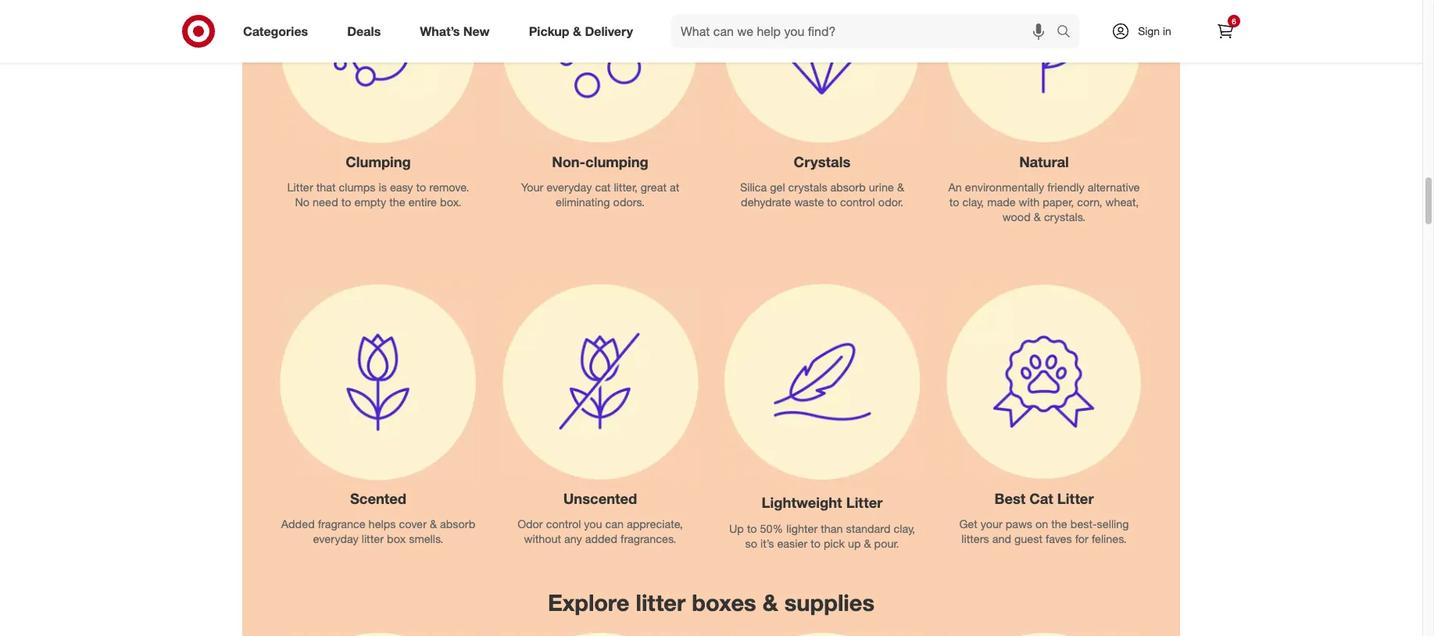 Task type: describe. For each thing, give the bounding box(es) containing it.
6
[[1233, 16, 1237, 26]]

odors.
[[613, 195, 645, 209]]

to inside an environmentally friendly alternative to clay, made with paper, corn, wheat, wood & crystals.
[[950, 195, 960, 209]]

easier
[[778, 537, 808, 550]]

clay, inside an environmentally friendly alternative to clay, made with paper, corn, wheat, wood & crystals.
[[963, 195, 985, 209]]

with
[[1019, 195, 1040, 209]]

50%
[[761, 522, 784, 536]]

wheat,
[[1106, 195, 1139, 209]]

natural
[[1020, 153, 1070, 171]]

& inside added fragrance helps cover & absorb everyday litter box smells.
[[430, 518, 437, 531]]

so
[[746, 537, 758, 550]]

pickup & delivery
[[529, 23, 633, 39]]

litter inside litter that clumps is easy to remove. no need to empty the entire box.
[[287, 181, 313, 194]]

scented
[[350, 490, 407, 508]]

best cat litter
[[995, 490, 1094, 508]]

up
[[848, 537, 861, 550]]

crystals.
[[1045, 210, 1086, 223]]

urine
[[869, 181, 895, 194]]

box
[[387, 532, 406, 546]]

and
[[993, 532, 1012, 546]]

dehydrate
[[741, 195, 792, 209]]

paws
[[1006, 518, 1033, 531]]

added
[[585, 532, 618, 546]]

deals
[[347, 23, 381, 39]]

is
[[379, 181, 387, 194]]

get
[[960, 518, 978, 531]]

sign in
[[1139, 24, 1172, 38]]

easy
[[390, 181, 413, 194]]

odor
[[518, 518, 543, 531]]

pour.
[[875, 537, 900, 550]]

unscented
[[564, 490, 638, 508]]

in
[[1163, 24, 1172, 38]]

supplies
[[785, 589, 875, 617]]

any
[[565, 532, 582, 546]]

cat
[[1030, 490, 1054, 508]]

control inside odor control you can appreciate, without any added fragrances.
[[546, 518, 581, 531]]

your
[[981, 518, 1003, 531]]

what's new link
[[407, 14, 510, 48]]

& right pickup
[[573, 23, 582, 39]]

without
[[524, 532, 561, 546]]

boxes
[[692, 589, 757, 617]]

search button
[[1050, 14, 1088, 52]]

sign in link
[[1099, 14, 1196, 48]]

clumping
[[586, 153, 649, 171]]

odor.
[[879, 195, 904, 209]]

litters
[[962, 532, 990, 546]]

on
[[1036, 518, 1049, 531]]

alternative
[[1088, 181, 1140, 194]]

sign
[[1139, 24, 1160, 38]]

smells.
[[409, 532, 444, 546]]

at
[[670, 181, 680, 194]]

odor control you can appreciate, without any added fragrances.
[[518, 518, 683, 546]]

clumping
[[346, 153, 411, 171]]

fragrance
[[318, 518, 366, 531]]

remove.
[[430, 181, 469, 194]]

litter,
[[614, 181, 638, 194]]

cat
[[595, 181, 611, 194]]

added fragrance helps cover & absorb everyday litter box smells.
[[281, 518, 476, 546]]

silica gel crystals absorb urine & dehydrate waste to control odor.
[[740, 181, 905, 209]]

crystals
[[789, 181, 828, 194]]

everyday inside your everyday cat litter, great at eliminating odors.
[[547, 181, 592, 194]]

gel
[[770, 181, 786, 194]]

up to 50% lighter than standard clay, so it's easier to pick up & pour.
[[730, 522, 916, 550]]

crystals
[[794, 153, 851, 171]]

to up entire
[[416, 181, 426, 194]]

2 horizontal spatial litter
[[1058, 490, 1094, 508]]

to left pick
[[811, 537, 821, 550]]

categories
[[243, 23, 308, 39]]

lightweight litter
[[762, 494, 883, 512]]

guest
[[1015, 532, 1043, 546]]

litter inside added fragrance helps cover & absorb everyday litter box smells.
[[362, 532, 384, 546]]

best
[[995, 490, 1026, 508]]

made
[[988, 195, 1016, 209]]

new
[[464, 23, 490, 39]]

for
[[1076, 532, 1089, 546]]

faves
[[1046, 532, 1073, 546]]

entire
[[409, 195, 437, 209]]

to inside silica gel crystals absorb urine & dehydrate waste to control odor.
[[828, 195, 838, 209]]

lighter
[[787, 522, 818, 536]]

litter that clumps is easy to remove. no need to empty the entire box.
[[287, 181, 469, 209]]

1 vertical spatial litter
[[636, 589, 686, 617]]

get your paws on the best-selling litters and guest faves for felines.
[[960, 518, 1130, 546]]

& inside an environmentally friendly alternative to clay, made with paper, corn, wheat, wood & crystals.
[[1034, 210, 1041, 223]]



Task type: vqa. For each thing, say whether or not it's contained in the screenshot.


Task type: locate. For each thing, give the bounding box(es) containing it.
0 vertical spatial litter
[[362, 532, 384, 546]]

non-
[[552, 153, 586, 171]]

than
[[821, 522, 843, 536]]

& up odor.
[[898, 181, 905, 194]]

standard
[[846, 522, 891, 536]]

& right the up
[[864, 537, 872, 550]]

0 horizontal spatial clay,
[[894, 522, 916, 536]]

& inside up to 50% lighter than standard clay, so it's easier to pick up & pour.
[[864, 537, 872, 550]]

the down easy
[[390, 195, 406, 209]]

& down with
[[1034, 210, 1041, 223]]

lightweight
[[762, 494, 843, 512]]

litter up standard
[[847, 494, 883, 512]]

friendly
[[1048, 181, 1085, 194]]

0 vertical spatial control
[[841, 195, 876, 209]]

pickup
[[529, 23, 570, 39]]

to up so
[[747, 522, 757, 536]]

0 vertical spatial absorb
[[831, 181, 866, 194]]

appreciate,
[[627, 518, 683, 531]]

an
[[949, 181, 962, 194]]

& inside silica gel crystals absorb urine & dehydrate waste to control odor.
[[898, 181, 905, 194]]

an environmentally friendly alternative to clay, made with paper, corn, wheat, wood & crystals.
[[949, 181, 1140, 223]]

pickup & delivery link
[[516, 14, 653, 48]]

environmentally
[[966, 181, 1045, 194]]

the inside get your paws on the best-selling litters and guest faves for felines.
[[1052, 518, 1068, 531]]

litter up 'best-' at bottom right
[[1058, 490, 1094, 508]]

to right waste
[[828, 195, 838, 209]]

absorb inside silica gel crystals absorb urine & dehydrate waste to control odor.
[[831, 181, 866, 194]]

0 horizontal spatial control
[[546, 518, 581, 531]]

& up smells.
[[430, 518, 437, 531]]

added
[[281, 518, 315, 531]]

& right boxes
[[763, 589, 779, 617]]

paper,
[[1043, 195, 1075, 209]]

need
[[313, 195, 338, 209]]

categories link
[[230, 14, 328, 48]]

1 vertical spatial control
[[546, 518, 581, 531]]

can
[[606, 518, 624, 531]]

pick
[[824, 537, 845, 550]]

fragrances.
[[621, 532, 677, 546]]

that
[[316, 181, 336, 194]]

6 link
[[1209, 14, 1243, 48]]

everyday inside added fragrance helps cover & absorb everyday litter box smells.
[[313, 532, 359, 546]]

explore litter boxes & supplies
[[548, 589, 875, 617]]

&
[[573, 23, 582, 39], [898, 181, 905, 194], [1034, 210, 1041, 223], [430, 518, 437, 531], [864, 537, 872, 550], [763, 589, 779, 617]]

0 vertical spatial the
[[390, 195, 406, 209]]

absorb
[[831, 181, 866, 194], [440, 518, 476, 531]]

control inside silica gel crystals absorb urine & dehydrate waste to control odor.
[[841, 195, 876, 209]]

clay, inside up to 50% lighter than standard clay, so it's easier to pick up & pour.
[[894, 522, 916, 536]]

great
[[641, 181, 667, 194]]

your everyday cat litter, great at eliminating odors.
[[521, 181, 680, 209]]

selling
[[1098, 518, 1130, 531]]

the inside litter that clumps is easy to remove. no need to empty the entire box.
[[390, 195, 406, 209]]

what's new
[[420, 23, 490, 39]]

0 horizontal spatial the
[[390, 195, 406, 209]]

control down urine
[[841, 195, 876, 209]]

clay, up pour.
[[894, 522, 916, 536]]

1 vertical spatial clay,
[[894, 522, 916, 536]]

1 vertical spatial everyday
[[313, 532, 359, 546]]

litter up no
[[287, 181, 313, 194]]

clay, left made
[[963, 195, 985, 209]]

1 horizontal spatial litter
[[847, 494, 883, 512]]

0 horizontal spatial absorb
[[440, 518, 476, 531]]

eliminating
[[556, 195, 610, 209]]

what's
[[420, 23, 460, 39]]

silica
[[740, 181, 767, 194]]

1 vertical spatial absorb
[[440, 518, 476, 531]]

wood
[[1003, 210, 1031, 223]]

1 horizontal spatial everyday
[[547, 181, 592, 194]]

0 horizontal spatial everyday
[[313, 532, 359, 546]]

0 vertical spatial everyday
[[547, 181, 592, 194]]

absorb up smells.
[[440, 518, 476, 531]]

corn,
[[1078, 195, 1103, 209]]

the
[[390, 195, 406, 209], [1052, 518, 1068, 531]]

1 horizontal spatial litter
[[636, 589, 686, 617]]

the up the faves
[[1052, 518, 1068, 531]]

to down clumps
[[341, 195, 351, 209]]

1 horizontal spatial absorb
[[831, 181, 866, 194]]

best-
[[1071, 518, 1098, 531]]

felines.
[[1092, 532, 1127, 546]]

control up any
[[546, 518, 581, 531]]

everyday
[[547, 181, 592, 194], [313, 532, 359, 546]]

waste
[[795, 195, 824, 209]]

1 horizontal spatial clay,
[[963, 195, 985, 209]]

everyday up eliminating
[[547, 181, 592, 194]]

explore
[[548, 589, 630, 617]]

What can we help you find? suggestions appear below search field
[[672, 14, 1061, 48]]

box.
[[440, 195, 462, 209]]

1 vertical spatial the
[[1052, 518, 1068, 531]]

0 horizontal spatial litter
[[287, 181, 313, 194]]

0 vertical spatial clay,
[[963, 195, 985, 209]]

litter left boxes
[[636, 589, 686, 617]]

to
[[416, 181, 426, 194], [341, 195, 351, 209], [828, 195, 838, 209], [950, 195, 960, 209], [747, 522, 757, 536], [811, 537, 821, 550]]

clay,
[[963, 195, 985, 209], [894, 522, 916, 536]]

1 horizontal spatial the
[[1052, 518, 1068, 531]]

litter down helps
[[362, 532, 384, 546]]

control
[[841, 195, 876, 209], [546, 518, 581, 531]]

your
[[521, 181, 544, 194]]

search
[[1050, 25, 1088, 40]]

you
[[584, 518, 603, 531]]

0 horizontal spatial litter
[[362, 532, 384, 546]]

up
[[730, 522, 744, 536]]

to down an
[[950, 195, 960, 209]]

absorb left urine
[[831, 181, 866, 194]]

deals link
[[334, 14, 401, 48]]

cover
[[399, 518, 427, 531]]

absorb inside added fragrance helps cover & absorb everyday litter box smells.
[[440, 518, 476, 531]]

it's
[[761, 537, 774, 550]]

empty
[[355, 195, 386, 209]]

clumps
[[339, 181, 376, 194]]

everyday down fragrance
[[313, 532, 359, 546]]

1 horizontal spatial control
[[841, 195, 876, 209]]



